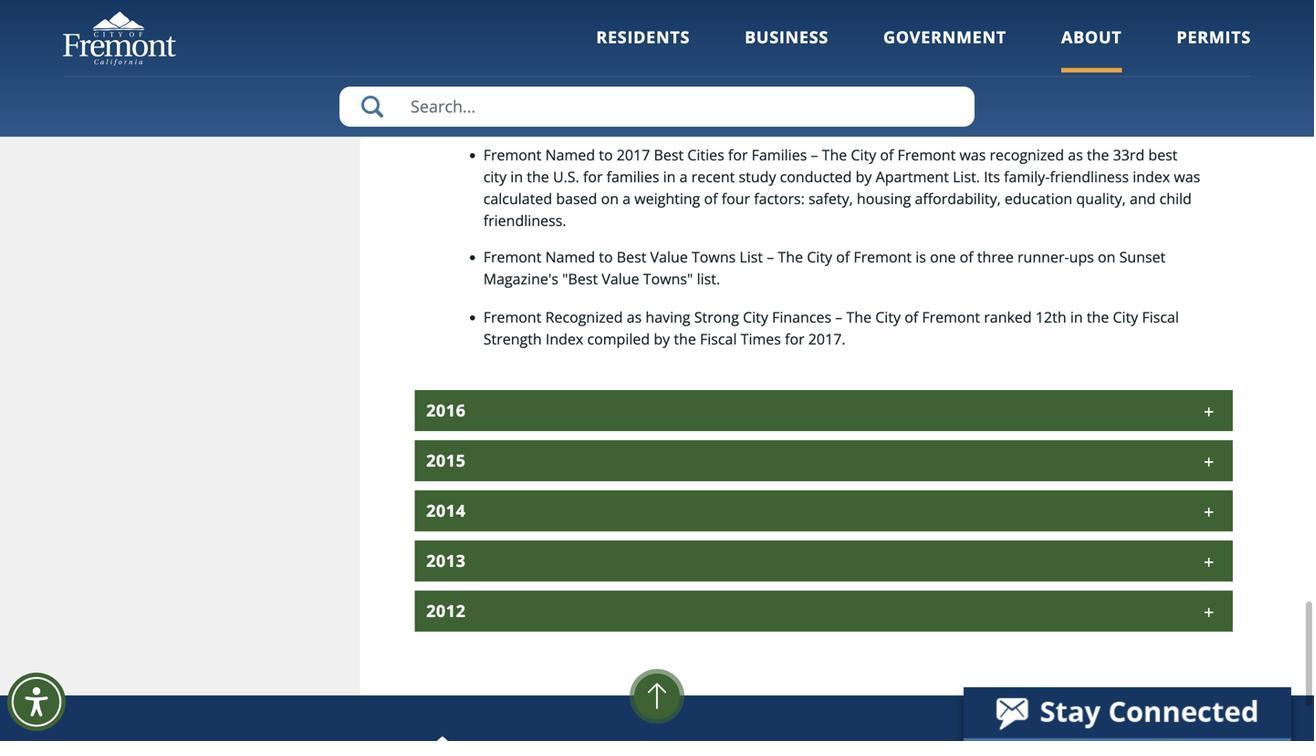 Task type: locate. For each thing, give the bounding box(es) containing it.
no. up our
[[483, 3, 507, 22]]

for down finances
[[785, 329, 805, 349]]

1 vertical spatial ranked
[[984, 307, 1032, 327]]

government link
[[883, 26, 1007, 73]]

1 horizontal spatial cities
[[687, 145, 724, 165]]

1 named from the top
[[545, 63, 595, 82]]

part
[[954, 3, 982, 22]]

the
[[868, 63, 893, 82], [822, 145, 847, 165], [778, 247, 803, 267], [846, 307, 872, 327]]

"best inside the no. 121 on "best cities for millennials" – millennials are an important part of the future economic growth in our country. fremont is a welcoming city to call home and navigate one's career path.
[[561, 3, 597, 22]]

for
[[641, 3, 661, 22], [644, 85, 664, 104], [728, 145, 748, 165], [583, 167, 603, 186], [785, 329, 805, 349]]

0 vertical spatial recent
[[765, 107, 809, 126]]

0 horizontal spatial u.s.
[[553, 167, 579, 186]]

0 horizontal spatial was
[[960, 145, 986, 165]]

business
[[745, 26, 829, 48]]

in left our
[[483, 25, 496, 44]]

"best up recognized
[[562, 269, 598, 289]]

0 vertical spatial by
[[859, 107, 875, 126]]

0 horizontal spatial fiscal
[[700, 329, 737, 349]]

in right 18
[[1105, 63, 1118, 82]]

named up top at the left top of page
[[545, 63, 595, 82]]

a right buy
[[744, 63, 752, 82]]

named inside fremont named to best value towns list – the city of fremont is one of three runner-ups on sunset magazine's "best value towns" list.
[[545, 247, 595, 267]]

on down families
[[601, 189, 619, 208]]

best
[[617, 63, 646, 82], [654, 145, 684, 165], [617, 247, 646, 267]]

places
[[650, 63, 693, 82]]

cities inside the no. 121 on "best cities for millennials" – millennials are an important part of the future economic growth in our country. fremont is a welcoming city to call home and navigate one's career path.
[[601, 3, 637, 22]]

fiscal down the sunset
[[1142, 307, 1179, 327]]

1 horizontal spatial was
[[1174, 167, 1200, 186]]

–
[[747, 3, 754, 22], [857, 63, 864, 82], [811, 145, 818, 165], [767, 247, 774, 267], [835, 307, 843, 327]]

friendliness
[[1050, 167, 1129, 186]]

1 vertical spatial value
[[602, 269, 639, 289]]

and up the 'report'
[[847, 85, 873, 104]]

the right "12th"
[[1087, 307, 1109, 327]]

fremont down housing
[[854, 247, 912, 267]]

0 horizontal spatial cities
[[601, 3, 637, 22]]

as
[[1068, 145, 1083, 165], [627, 307, 642, 327]]

named inside fremont named to best places to buy a forever home – the city of fremont ranked no. 18 in the u.s. and within the top 10% for its affordability, low crime and unemployment rate, growing population, and strong educational values, according to a recent report by goodcall.
[[545, 63, 595, 82]]

2015
[[426, 450, 466, 472]]

and inside the no. 121 on "best cities for millennials" – millennials are an important part of the future economic growth in our country. fremont is a welcoming city to call home and navigate one's career path.
[[867, 25, 893, 44]]

as up friendliness
[[1068, 145, 1083, 165]]

fremont down one
[[922, 307, 980, 327]]

by up housing
[[856, 167, 872, 186]]

a up places
[[664, 25, 672, 44]]

city up the times
[[743, 307, 768, 327]]

0 vertical spatial city
[[752, 25, 775, 44]]

value
[[650, 247, 688, 267], [602, 269, 639, 289]]

career
[[998, 25, 1041, 44]]

recent
[[765, 107, 809, 126], [691, 167, 735, 186]]

0 vertical spatial is
[[649, 25, 660, 44]]

1 vertical spatial cities
[[687, 145, 724, 165]]

having
[[646, 307, 690, 327]]

fiscal
[[1142, 307, 1179, 327], [700, 329, 737, 349]]

educational
[[531, 107, 611, 126]]

2 vertical spatial by
[[654, 329, 670, 349]]

for up residents
[[641, 3, 661, 22]]

– up 2017.
[[835, 307, 843, 327]]

0 horizontal spatial city
[[483, 167, 507, 186]]

– up conducted
[[811, 145, 818, 165]]

city inside fremont named to 2017 best cities for families – the city of fremont was recognized as the 33rd best city in the u.s. for families in a recent study conducted by apartment list. its family-friendliness index was calculated based on a weighting of four factors: safety, housing affordability, education quality, and child friendliness.
[[851, 145, 876, 165]]

0 vertical spatial value
[[650, 247, 688, 267]]

the right home in the right top of the page
[[868, 63, 893, 82]]

city up housing
[[851, 145, 876, 165]]

the up educational on the left of page
[[559, 85, 581, 104]]

1 horizontal spatial u.s.
[[1148, 63, 1174, 82]]

on right the ups
[[1098, 247, 1116, 267]]

– right list
[[767, 247, 774, 267]]

1 horizontal spatial city
[[752, 25, 775, 44]]

0 vertical spatial affordability,
[[687, 85, 773, 104]]

1 vertical spatial recent
[[691, 167, 735, 186]]

residents
[[596, 26, 690, 48]]

– inside fremont named to best value towns list – the city of fremont is one of three runner-ups on sunset magazine's "best value towns" list.
[[767, 247, 774, 267]]

named
[[545, 63, 595, 82], [545, 145, 595, 165], [545, 247, 595, 267]]

is up places
[[649, 25, 660, 44]]

city up unemployment
[[897, 63, 922, 82]]

fremont up within
[[483, 63, 542, 82]]

city down safety,
[[807, 247, 832, 267]]

to up recognized
[[599, 247, 613, 267]]

2 vertical spatial best
[[617, 247, 646, 267]]

affordability, down list. at the right top of page
[[915, 189, 1001, 208]]

navigate
[[896, 25, 954, 44]]

to inside fremont named to best value towns list – the city of fremont is one of three runner-ups on sunset magazine's "best value towns" list.
[[599, 247, 613, 267]]

1 horizontal spatial affordability,
[[915, 189, 1001, 208]]

recent up four
[[691, 167, 735, 186]]

and down index
[[1130, 189, 1156, 208]]

to up top at the left top of page
[[599, 63, 613, 82]]

as inside fremont named to 2017 best cities for families – the city of fremont was recognized as the 33rd best city in the u.s. for families in a recent study conducted by apartment list. its family-friendliness index was calculated based on a weighting of four factors: safety, housing affordability, education quality, and child friendliness.
[[1068, 145, 1083, 165]]

– inside fremont recognized as having strong city finances – the city of fremont ranked 12th in the city fiscal strength index compiled by the fiscal times for 2017.
[[835, 307, 843, 327]]

0 vertical spatial no.
[[483, 3, 507, 22]]

best right 2017
[[654, 145, 684, 165]]

to inside fremont named to 2017 best cities for families – the city of fremont was recognized as the 33rd best city in the u.s. for families in a recent study conducted by apartment list. its family-friendliness index was calculated based on a weighting of four factors: safety, housing affordability, education quality, and child friendliness.
[[599, 145, 613, 165]]

0 vertical spatial named
[[545, 63, 595, 82]]

by right the 'report'
[[859, 107, 875, 126]]

country.
[[527, 25, 583, 44]]

named down educational on the left of page
[[545, 145, 595, 165]]

1 horizontal spatial no.
[[1057, 63, 1081, 82]]

0 vertical spatial on
[[540, 3, 557, 22]]

named up magazine's
[[545, 247, 595, 267]]

0 horizontal spatial no.
[[483, 3, 507, 22]]

the up conducted
[[822, 145, 847, 165]]

population,
[[1078, 85, 1156, 104]]

to left 2017
[[599, 145, 613, 165]]

2 horizontal spatial on
[[1098, 247, 1116, 267]]

1 vertical spatial is
[[916, 247, 926, 267]]

best inside fremont named to best value towns list – the city of fremont is one of three runner-ups on sunset magazine's "best value towns" list.
[[617, 247, 646, 267]]

government
[[883, 26, 1007, 48]]

as inside fremont recognized as having strong city finances – the city of fremont ranked 12th in the city fiscal strength index compiled by the fiscal times for 2017.
[[627, 307, 642, 327]]

on
[[540, 3, 557, 22], [601, 189, 619, 208], [1098, 247, 1116, 267]]

u.s. up based
[[553, 167, 579, 186]]

ranked left "12th"
[[984, 307, 1032, 327]]

tab list
[[415, 0, 1233, 632]]

1 vertical spatial u.s.
[[553, 167, 579, 186]]

on inside fremont named to best value towns list – the city of fremont is one of three runner-ups on sunset magazine's "best value towns" list.
[[1098, 247, 1116, 267]]

the right list
[[778, 247, 803, 267]]

recognized
[[990, 145, 1064, 165]]

city inside fremont named to best places to buy a forever home – the city of fremont ranked no. 18 in the u.s. and within the top 10% for its affordability, low crime and unemployment rate, growing population, and strong educational values, according to a recent report by goodcall.
[[897, 63, 922, 82]]

recent inside fremont named to best places to buy a forever home – the city of fremont ranked no. 18 in the u.s. and within the top 10% for its affordability, low crime and unemployment rate, growing population, and strong educational values, according to a recent report by goodcall.
[[765, 107, 809, 126]]

0 horizontal spatial affordability,
[[687, 85, 773, 104]]

the right finances
[[846, 307, 872, 327]]

for inside fremont named to best places to buy a forever home – the city of fremont ranked no. 18 in the u.s. and within the top 10% for its affordability, low crime and unemployment rate, growing population, and strong educational values, according to a recent report by goodcall.
[[644, 85, 664, 104]]

are
[[835, 3, 857, 22]]

best up towns"
[[617, 247, 646, 267]]

0 vertical spatial as
[[1068, 145, 1083, 165]]

fiscal down 'strong'
[[700, 329, 737, 349]]

education
[[1005, 189, 1072, 208]]

0 vertical spatial "best
[[561, 3, 597, 22]]

ranked up growing
[[1005, 63, 1053, 82]]

a up weighting
[[680, 167, 688, 186]]

as up compiled
[[627, 307, 642, 327]]

cities
[[601, 3, 637, 22], [687, 145, 724, 165]]

1 vertical spatial best
[[654, 145, 684, 165]]

for up study in the top right of the page
[[728, 145, 748, 165]]

fremont inside the no. 121 on "best cities for millennials" – millennials are an important part of the future economic growth in our country. fremont is a welcoming city to call home and navigate one's career path.
[[587, 25, 645, 44]]

apartment
[[876, 167, 949, 186]]

calculated
[[483, 189, 552, 208]]

2 named from the top
[[545, 145, 595, 165]]

1 vertical spatial on
[[601, 189, 619, 208]]

the up calculated
[[527, 167, 549, 186]]

0 horizontal spatial is
[[649, 25, 660, 44]]

2 vertical spatial named
[[545, 247, 595, 267]]

a
[[664, 25, 672, 44], [744, 63, 752, 82], [753, 107, 761, 126], [680, 167, 688, 186], [623, 189, 631, 208]]

in right "12th"
[[1070, 307, 1083, 327]]

the inside the no. 121 on "best cities for millennials" – millennials are an important part of the future economic growth in our country. fremont is a welcoming city to call home and navigate one's career path.
[[1003, 3, 1026, 22]]

– for finances
[[835, 307, 843, 327]]

one's
[[958, 25, 994, 44]]

0 vertical spatial cities
[[601, 3, 637, 22]]

the up the career
[[1003, 3, 1026, 22]]

no. inside the no. 121 on "best cities for millennials" – millennials are an important part of the future economic growth in our country. fremont is a welcoming city to call home and navigate one's career path.
[[483, 3, 507, 22]]

– for millennials"
[[747, 3, 754, 22]]

city up calculated
[[483, 167, 507, 186]]

2013
[[426, 550, 466, 573]]

tab list containing 2016
[[415, 0, 1233, 632]]

city inside fremont named to 2017 best cities for families – the city of fremont was recognized as the 33rd best city in the u.s. for families in a recent study conducted by apartment list. its family-friendliness index was calculated based on a weighting of four factors: safety, housing affordability, education quality, and child friendliness.
[[483, 167, 507, 186]]

is left one
[[916, 247, 926, 267]]

1 vertical spatial fiscal
[[700, 329, 737, 349]]

to
[[779, 25, 793, 44], [599, 63, 613, 82], [697, 63, 711, 82], [735, 107, 749, 126], [599, 145, 613, 165], [599, 247, 613, 267]]

to left call
[[779, 25, 793, 44]]

of inside the no. 121 on "best cities for millennials" – millennials are an important part of the future economic growth in our country. fremont is a welcoming city to call home and navigate one's career path.
[[986, 3, 1000, 22]]

affordability, down buy
[[687, 85, 773, 104]]

value left towns"
[[602, 269, 639, 289]]

no. 121 on "best cities for millennials" – millennials are an important part of the future economic growth in our country. fremont is a welcoming city to call home and navigate one's career path.
[[483, 3, 1193, 44]]

on inside the no. 121 on "best cities for millennials" – millennials are an important part of the future economic growth in our country. fremont is a welcoming city to call home and navigate one's career path.
[[540, 3, 557, 22]]

best for best
[[617, 247, 646, 267]]

1 vertical spatial affordability,
[[915, 189, 1001, 208]]

best up 10%
[[617, 63, 646, 82]]

weighting
[[634, 189, 700, 208]]

was
[[960, 145, 986, 165], [1174, 167, 1200, 186]]

0 vertical spatial ranked
[[1005, 63, 1053, 82]]

one
[[930, 247, 956, 267]]

2 vertical spatial on
[[1098, 247, 1116, 267]]

1 vertical spatial "best
[[562, 269, 598, 289]]

– inside the no. 121 on "best cities for millennials" – millennials are an important part of the future economic growth in our country. fremont is a welcoming city to call home and navigate one's career path.
[[747, 3, 754, 22]]

future
[[1029, 3, 1072, 22]]

affordability,
[[687, 85, 773, 104], [915, 189, 1001, 208]]

recent down low
[[765, 107, 809, 126]]

by down having
[[654, 329, 670, 349]]

our
[[500, 25, 524, 44]]

on up country.
[[540, 3, 557, 22]]

u.s. up population,
[[1148, 63, 1174, 82]]

1 vertical spatial city
[[483, 167, 507, 186]]

in inside fremont recognized as having strong city finances – the city of fremont ranked 12th in the city fiscal strength index compiled by the fiscal times for 2017.
[[1070, 307, 1083, 327]]

0 horizontal spatial on
[[540, 3, 557, 22]]

0 vertical spatial fiscal
[[1142, 307, 1179, 327]]

best inside fremont named to 2017 best cities for families – the city of fremont was recognized as the 33rd best city in the u.s. for families in a recent study conducted by apartment list. its family-friendliness index was calculated based on a weighting of four factors: safety, housing affordability, education quality, and child friendliness.
[[654, 145, 684, 165]]

was up child
[[1174, 167, 1200, 186]]

1 vertical spatial as
[[627, 307, 642, 327]]

families
[[752, 145, 807, 165]]

economic
[[1075, 3, 1141, 22]]

"best up country.
[[561, 3, 597, 22]]

and down an
[[867, 25, 893, 44]]

value up towns"
[[650, 247, 688, 267]]

cities down the according
[[687, 145, 724, 165]]

strength
[[483, 329, 542, 349]]

2012
[[426, 600, 466, 623]]

fremont
[[587, 25, 645, 44], [483, 63, 542, 82], [944, 63, 1002, 82], [483, 145, 542, 165], [898, 145, 956, 165], [483, 247, 542, 267], [854, 247, 912, 267], [483, 307, 542, 327], [922, 307, 980, 327]]

1 horizontal spatial as
[[1068, 145, 1083, 165]]

a down families
[[623, 189, 631, 208]]

0 vertical spatial u.s.
[[1148, 63, 1174, 82]]

goodcall.
[[879, 107, 945, 126]]

1 horizontal spatial is
[[916, 247, 926, 267]]

city inside fremont named to best value towns list – the city of fremont is one of three runner-ups on sunset magazine's "best value towns" list.
[[807, 247, 832, 267]]

was up list. at the right top of page
[[960, 145, 986, 165]]

– up business
[[747, 3, 754, 22]]

ups
[[1069, 247, 1094, 267]]

no.
[[483, 3, 507, 22], [1057, 63, 1081, 82]]

fremont up "apartment"
[[898, 145, 956, 165]]

no. left 18
[[1057, 63, 1081, 82]]

is
[[649, 25, 660, 44], [916, 247, 926, 267]]

"best
[[561, 3, 597, 22], [562, 269, 598, 289]]

1 horizontal spatial recent
[[765, 107, 809, 126]]

stay connected image
[[964, 688, 1289, 739]]

0 vertical spatial best
[[617, 63, 646, 82]]

city down millennials
[[752, 25, 775, 44]]

0 horizontal spatial as
[[627, 307, 642, 327]]

1 vertical spatial was
[[1174, 167, 1200, 186]]

fremont right country.
[[587, 25, 645, 44]]

1 vertical spatial no.
[[1057, 63, 1081, 82]]

affordability, inside fremont named to 2017 best cities for families – the city of fremont was recognized as the 33rd best city in the u.s. for families in a recent study conducted by apartment list. its family-friendliness index was calculated based on a weighting of four factors: safety, housing affordability, education quality, and child friendliness.
[[915, 189, 1001, 208]]

forever
[[756, 63, 808, 82]]

1 horizontal spatial on
[[601, 189, 619, 208]]

0 horizontal spatial recent
[[691, 167, 735, 186]]

1 horizontal spatial fiscal
[[1142, 307, 1179, 327]]

1 vertical spatial by
[[856, 167, 872, 186]]

– for list
[[767, 247, 774, 267]]

– inside fremont named to 2017 best cities for families – the city of fremont was recognized as the 33rd best city in the u.s. for families in a recent study conducted by apartment list. its family-friendliness index was calculated based on a weighting of four factors: safety, housing affordability, education quality, and child friendliness.
[[811, 145, 818, 165]]

in
[[483, 25, 496, 44], [1105, 63, 1118, 82], [510, 167, 523, 186], [663, 167, 676, 186], [1070, 307, 1083, 327]]

conducted
[[780, 167, 852, 186]]

cities up residents
[[601, 3, 637, 22]]

best
[[1148, 145, 1178, 165]]

– right home in the right top of the page
[[857, 63, 864, 82]]

by
[[859, 107, 875, 126], [856, 167, 872, 186], [654, 329, 670, 349]]

3 named from the top
[[545, 247, 595, 267]]

1 vertical spatial named
[[545, 145, 595, 165]]

u.s. inside fremont named to best places to buy a forever home – the city of fremont ranked no. 18 in the u.s. and within the top 10% for its affordability, low crime and unemployment rate, growing population, and strong educational values, according to a recent report by goodcall.
[[1148, 63, 1174, 82]]

for left "its" at the top of the page
[[644, 85, 664, 104]]

best inside fremont named to best places to buy a forever home – the city of fremont ranked no. 18 in the u.s. and within the top 10% for its affordability, low crime and unemployment rate, growing population, and strong educational values, according to a recent report by goodcall.
[[617, 63, 646, 82]]

magazine's
[[483, 269, 559, 289]]



Task type: describe. For each thing, give the bounding box(es) containing it.
1 horizontal spatial value
[[650, 247, 688, 267]]

unemployment
[[877, 85, 981, 104]]

families
[[607, 167, 659, 186]]

city inside the no. 121 on "best cities for millennials" – millennials are an important part of the future economic growth in our country. fremont is a welcoming city to call home and navigate one's career path.
[[752, 25, 775, 44]]

path.
[[1045, 25, 1080, 44]]

the inside fremont recognized as having strong city finances – the city of fremont ranked 12th in the city fiscal strength index compiled by the fiscal times for 2017.
[[846, 307, 872, 327]]

fremont named to best value towns list – the city of fremont is one of three runner-ups on sunset magazine's "best value towns" list.
[[483, 247, 1166, 289]]

millennials
[[758, 3, 831, 22]]

business link
[[745, 26, 829, 73]]

recognized
[[545, 307, 623, 327]]

study
[[739, 167, 776, 186]]

18
[[1085, 63, 1101, 82]]

important
[[882, 3, 950, 22]]

list
[[740, 247, 763, 267]]

for inside fremont recognized as having strong city finances – the city of fremont ranked 12th in the city fiscal strength index compiled by the fiscal times for 2017.
[[785, 329, 805, 349]]

home
[[812, 63, 853, 82]]

10%
[[612, 85, 640, 104]]

top
[[585, 85, 608, 104]]

four
[[722, 189, 750, 208]]

and inside fremont named to 2017 best cities for families – the city of fremont was recognized as the 33rd best city in the u.s. for families in a recent study conducted by apartment list. its family-friendliness index was calculated based on a weighting of four factors: safety, housing affordability, education quality, and child friendliness.
[[1130, 189, 1156, 208]]

growth
[[1145, 3, 1193, 22]]

is inside fremont named to best value towns list – the city of fremont is one of three runner-ups on sunset magazine's "best value towns" list.
[[916, 247, 926, 267]]

list.
[[953, 167, 980, 186]]

call
[[797, 25, 820, 44]]

a inside the no. 121 on "best cities for millennials" – millennials are an important part of the future economic growth in our country. fremont is a welcoming city to call home and navigate one's career path.
[[664, 25, 672, 44]]

city down the sunset
[[1113, 307, 1138, 327]]

Search text field
[[339, 87, 975, 127]]

on inside fremont named to 2017 best cities for families – the city of fremont was recognized as the 33rd best city in the u.s. for families in a recent study conducted by apartment list. its family-friendliness index was calculated based on a weighting of four factors: safety, housing affordability, education quality, and child friendliness.
[[601, 189, 619, 208]]

an
[[861, 3, 878, 22]]

ranked inside fremont named to best places to buy a forever home – the city of fremont ranked no. 18 in the u.s. and within the top 10% for its affordability, low crime and unemployment rate, growing population, and strong educational values, according to a recent report by goodcall.
[[1005, 63, 1053, 82]]

2017
[[617, 145, 650, 165]]

the inside fremont named to best value towns list – the city of fremont is one of three runner-ups on sunset magazine's "best value towns" list.
[[778, 247, 803, 267]]

0 horizontal spatial value
[[602, 269, 639, 289]]

friendliness.
[[483, 211, 566, 230]]

of inside fremont named to best places to buy a forever home – the city of fremont ranked no. 18 in the u.s. and within the top 10% for its affordability, low crime and unemployment rate, growing population, and strong educational values, according to a recent report by goodcall.
[[926, 63, 940, 82]]

permits
[[1177, 26, 1251, 48]]

fremont up magazine's
[[483, 247, 542, 267]]

fremont named to 2017 best cities for families – the city of fremont was recognized as the 33rd best city in the u.s. for families in a recent study conducted by apartment list. its family-friendliness index was calculated based on a weighting of four factors: safety, housing affordability, education quality, and child friendliness.
[[483, 145, 1200, 230]]

low
[[777, 85, 801, 104]]

in inside fremont named to best places to buy a forever home – the city of fremont ranked no. 18 in the u.s. and within the top 10% for its affordability, low crime and unemployment rate, growing population, and strong educational values, according to a recent report by goodcall.
[[1105, 63, 1118, 82]]

to left buy
[[697, 63, 711, 82]]

towns"
[[643, 269, 693, 289]]

report
[[812, 107, 855, 126]]

crime
[[805, 85, 843, 104]]

affordability, inside fremont named to best places to buy a forever home – the city of fremont ranked no. 18 in the u.s. and within the top 10% for its affordability, low crime and unemployment rate, growing population, and strong educational values, according to a recent report by goodcall.
[[687, 85, 773, 104]]

the inside fremont named to 2017 best cities for families – the city of fremont was recognized as the 33rd best city in the u.s. for families in a recent study conducted by apartment list. its family-friendliness index was calculated based on a weighting of four factors: safety, housing affordability, education quality, and child friendliness.
[[822, 145, 847, 165]]

about
[[1061, 26, 1122, 48]]

index
[[546, 329, 583, 349]]

fremont named to best places to buy a forever home – the city of fremont ranked no. 18 in the u.s. and within the top 10% for its affordability, low crime and unemployment rate, growing population, and strong educational values, according to a recent report by goodcall.
[[483, 63, 1186, 126]]

is inside the no. 121 on "best cities for millennials" – millennials are an important part of the future economic growth in our country. fremont is a welcoming city to call home and navigate one's career path.
[[649, 25, 660, 44]]

0 vertical spatial was
[[960, 145, 986, 165]]

quality,
[[1076, 189, 1126, 208]]

city down fremont named to best value towns list – the city of fremont is one of three runner-ups on sunset magazine's "best value towns" list.
[[875, 307, 901, 327]]

named for the
[[545, 247, 595, 267]]

2016
[[426, 400, 466, 422]]

towns
[[692, 247, 736, 267]]

values,
[[614, 107, 661, 126]]

growing
[[1020, 85, 1074, 104]]

residents link
[[596, 26, 690, 73]]

in up weighting
[[663, 167, 676, 186]]

and up strong at the left top of the page
[[483, 85, 509, 104]]

the up population,
[[1121, 63, 1144, 82]]

within
[[513, 85, 555, 104]]

rate,
[[985, 85, 1016, 104]]

permits link
[[1177, 26, 1251, 73]]

according
[[665, 107, 732, 126]]

three
[[977, 247, 1014, 267]]

33rd
[[1113, 145, 1145, 165]]

fremont recognized as having strong city finances – the city of fremont ranked 12th in the city fiscal strength index compiled by the fiscal times for 2017.
[[483, 307, 1179, 349]]

fremont up the rate, at top right
[[944, 63, 1002, 82]]

"best inside fremont named to best value towns list – the city of fremont is one of three runner-ups on sunset magazine's "best value towns" list.
[[562, 269, 598, 289]]

times
[[741, 329, 781, 349]]

a up families
[[753, 107, 761, 126]]

its
[[984, 167, 1000, 186]]

of inside fremont recognized as having strong city finances – the city of fremont ranked 12th in the city fiscal strength index compiled by the fiscal times for 2017.
[[905, 307, 918, 327]]

by inside fremont named to best places to buy a forever home – the city of fremont ranked no. 18 in the u.s. and within the top 10% for its affordability, low crime and unemployment rate, growing population, and strong educational values, according to a recent report by goodcall.
[[859, 107, 875, 126]]

its
[[668, 85, 683, 104]]

to inside the no. 121 on "best cities for millennials" – millennials are an important part of the future economic growth in our country. fremont is a welcoming city to call home and navigate one's career path.
[[779, 25, 793, 44]]

list.
[[697, 269, 720, 289]]

fremont down strong at the left top of the page
[[483, 145, 542, 165]]

compiled
[[587, 329, 650, 349]]

buy
[[715, 63, 740, 82]]

the up friendliness
[[1087, 145, 1109, 165]]

based
[[556, 189, 597, 208]]

no. inside fremont named to best places to buy a forever home – the city of fremont ranked no. 18 in the u.s. and within the top 10% for its affordability, low crime and unemployment rate, growing population, and strong educational values, according to a recent report by goodcall.
[[1057, 63, 1081, 82]]

child
[[1160, 189, 1192, 208]]

– inside fremont named to best places to buy a forever home – the city of fremont ranked no. 18 in the u.s. and within the top 10% for its affordability, low crime and unemployment rate, growing population, and strong educational values, according to a recent report by goodcall.
[[857, 63, 864, 82]]

fremont up strength
[[483, 307, 542, 327]]

best for cities
[[617, 63, 646, 82]]

welcoming
[[675, 25, 748, 44]]

sunset
[[1119, 247, 1166, 267]]

for inside the no. 121 on "best cities for millennials" – millennials are an important part of the future economic growth in our country. fremont is a welcoming city to call home and navigate one's career path.
[[641, 3, 661, 22]]

the inside fremont named to best places to buy a forever home – the city of fremont ranked no. 18 in the u.s. and within the top 10% for its affordability, low crime and unemployment rate, growing population, and strong educational values, according to a recent report by goodcall.
[[868, 63, 893, 82]]

factors:
[[754, 189, 805, 208]]

by inside fremont named to 2017 best cities for families – the city of fremont was recognized as the 33rd best city in the u.s. for families in a recent study conducted by apartment list. its family-friendliness index was calculated based on a weighting of four factors: safety, housing affordability, education quality, and child friendliness.
[[856, 167, 872, 186]]

2014
[[426, 500, 466, 522]]

12th
[[1036, 307, 1066, 327]]

finances
[[772, 307, 831, 327]]

recent inside fremont named to 2017 best cities for families – the city of fremont was recognized as the 33rd best city in the u.s. for families in a recent study conducted by apartment list. its family-friendliness index was calculated based on a weighting of four factors: safety, housing affordability, education quality, and child friendliness.
[[691, 167, 735, 186]]

named for fremont
[[545, 63, 595, 82]]

safety,
[[809, 189, 853, 208]]

121
[[511, 3, 536, 22]]

and right population,
[[1160, 85, 1186, 104]]

in up calculated
[[510, 167, 523, 186]]

home
[[823, 25, 863, 44]]

runner-
[[1018, 247, 1069, 267]]

ranked inside fremont recognized as having strong city finances – the city of fremont ranked 12th in the city fiscal strength index compiled by the fiscal times for 2017.
[[984, 307, 1032, 327]]

about link
[[1061, 26, 1122, 73]]

in inside the no. 121 on "best cities for millennials" – millennials are an important part of the future economic growth in our country. fremont is a welcoming city to call home and navigate one's career path.
[[483, 25, 496, 44]]

by inside fremont recognized as having strong city finances – the city of fremont ranked 12th in the city fiscal strength index compiled by the fiscal times for 2017.
[[654, 329, 670, 349]]

the down having
[[674, 329, 696, 349]]

u.s. inside fremont named to 2017 best cities for families – the city of fremont was recognized as the 33rd best city in the u.s. for families in a recent study conducted by apartment list. its family-friendliness index was calculated based on a weighting of four factors: safety, housing affordability, education quality, and child friendliness.
[[553, 167, 579, 186]]

2017.
[[808, 329, 846, 349]]

family-
[[1004, 167, 1050, 186]]

named inside fremont named to 2017 best cities for families – the city of fremont was recognized as the 33rd best city in the u.s. for families in a recent study conducted by apartment list. its family-friendliness index was calculated based on a weighting of four factors: safety, housing affordability, education quality, and child friendliness.
[[545, 145, 595, 165]]

strong
[[483, 107, 527, 126]]

cities inside fremont named to 2017 best cities for families – the city of fremont was recognized as the 33rd best city in the u.s. for families in a recent study conducted by apartment list. its family-friendliness index was calculated based on a weighting of four factors: safety, housing affordability, education quality, and child friendliness.
[[687, 145, 724, 165]]

to right the according
[[735, 107, 749, 126]]

index
[[1133, 167, 1170, 186]]

millennials"
[[665, 3, 743, 22]]

for up based
[[583, 167, 603, 186]]

housing
[[857, 189, 911, 208]]



Task type: vqa. For each thing, say whether or not it's contained in the screenshot.
topmost the A
no



